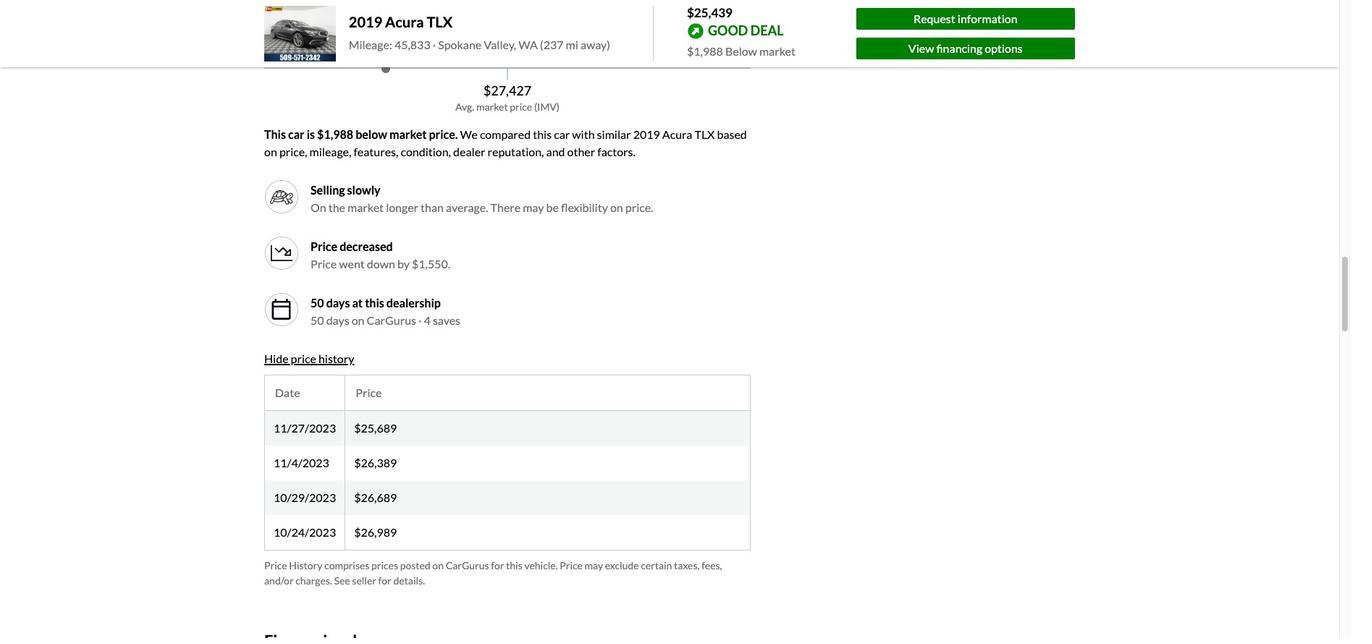 Task type: locate. For each thing, give the bounding box(es) containing it.
we
[[460, 127, 478, 141]]

$25,689
[[354, 421, 397, 435]]

1 vertical spatial this
[[365, 296, 384, 310]]

1 vertical spatial tlx
[[695, 127, 715, 141]]

cargurus
[[367, 313, 416, 327], [446, 560, 489, 572]]

charges.
[[296, 575, 332, 587]]

good deal
[[351, 30, 418, 43]]

50 up hide price history
[[311, 313, 324, 327]]

selling slowly image
[[264, 179, 299, 214], [270, 185, 293, 208]]

· right 45,833
[[433, 38, 436, 52]]

car
[[288, 127, 305, 141], [554, 127, 570, 141]]

1 horizontal spatial tlx
[[695, 127, 715, 141]]

fees,
[[702, 560, 723, 572]]

1 horizontal spatial for
[[491, 560, 504, 572]]

may left be at left top
[[523, 200, 544, 214]]

2019 up mileage:
[[349, 13, 383, 31]]

2019 inside 2019 acura tlx mileage: 45,833 · spokane valley, wa (237 mi away)
[[349, 13, 383, 31]]

0 horizontal spatial for
[[379, 575, 392, 587]]

price.
[[429, 127, 458, 141], [626, 200, 654, 214]]

price. right flexibility
[[626, 200, 654, 214]]

tlx left based on the right top of the page
[[695, 127, 715, 141]]

than
[[421, 200, 444, 214]]

2019 inside we compared this car with similar 2019 acura tlx based on price, mileage, features, condition, dealer reputation, and other factors.
[[634, 127, 660, 141]]

may left the exclude
[[585, 560, 603, 572]]

price. inside 'selling slowly on the market longer than average. there may be flexibility on price.'
[[626, 200, 654, 214]]

0 vertical spatial price.
[[429, 127, 458, 141]]

0 horizontal spatial cargurus
[[367, 313, 416, 327]]

1 horizontal spatial may
[[585, 560, 603, 572]]

history
[[319, 352, 354, 366]]

1 vertical spatial may
[[585, 560, 603, 572]]

10/29/2023
[[274, 491, 336, 505]]

market down slowly
[[348, 200, 384, 214]]

comprises
[[325, 560, 370, 572]]

on down this
[[264, 145, 277, 158]]

1 horizontal spatial price
[[510, 101, 533, 113]]

2 vertical spatial this
[[506, 560, 523, 572]]

for left vehicle.
[[491, 560, 504, 572]]

be
[[546, 200, 559, 214]]

for
[[491, 560, 504, 572], [379, 575, 392, 587]]

acura left based on the right top of the page
[[663, 127, 693, 141]]

0 vertical spatial 50
[[311, 296, 324, 310]]

1 vertical spatial acura
[[663, 127, 693, 141]]

45,833
[[395, 38, 431, 52]]

0 horizontal spatial this
[[365, 296, 384, 310]]

price down on at the top
[[311, 240, 338, 253]]

and/or
[[264, 575, 294, 587]]

days up history
[[326, 313, 350, 327]]

reputation,
[[488, 145, 544, 158]]

0 horizontal spatial price
[[291, 352, 316, 366]]

$26,389
[[354, 456, 397, 470]]

11/27/2023
[[274, 421, 336, 435]]

$26,989
[[354, 526, 397, 539]]

this
[[264, 127, 286, 141]]

price
[[311, 240, 338, 253], [311, 257, 337, 271], [356, 386, 382, 400], [264, 560, 287, 572], [560, 560, 583, 572]]

0 vertical spatial for
[[491, 560, 504, 572]]

car up and
[[554, 127, 570, 141]]

slowly
[[347, 183, 381, 197]]

price for price history comprises prices posted on cargurus for this vehicle.
[[264, 560, 287, 572]]

(imv)
[[534, 101, 560, 113]]

2 horizontal spatial this
[[533, 127, 552, 141]]

1 vertical spatial cargurus
[[446, 560, 489, 572]]

0 vertical spatial acura
[[385, 13, 424, 31]]

financing
[[937, 41, 983, 55]]

prices
[[372, 560, 398, 572]]

condition,
[[401, 145, 451, 158]]

the
[[329, 200, 345, 214]]

cargurus down dealership
[[367, 313, 416, 327]]

on down at
[[352, 313, 365, 327]]

0 horizontal spatial may
[[523, 200, 544, 214]]

price right hide
[[291, 352, 316, 366]]

1 vertical spatial ·
[[419, 313, 422, 327]]

$1,988 down good
[[687, 44, 723, 58]]

average.
[[446, 200, 489, 214]]

2 car from the left
[[554, 127, 570, 141]]

for down prices
[[379, 575, 392, 587]]

1 vertical spatial price.
[[626, 200, 654, 214]]

price up $25,689
[[356, 386, 382, 400]]

(237
[[540, 38, 564, 52]]

1 horizontal spatial $1,988
[[687, 44, 723, 58]]

1 horizontal spatial acura
[[663, 127, 693, 141]]

market down deal
[[760, 44, 796, 58]]

0 vertical spatial tlx
[[427, 13, 453, 31]]

· inside 2019 acura tlx mileage: 45,833 · spokane valley, wa (237 mi away)
[[433, 38, 436, 52]]

2019
[[349, 13, 383, 31], [634, 127, 660, 141]]

mileage:
[[349, 38, 392, 52]]

2019 right similar
[[634, 127, 660, 141]]

below
[[356, 127, 387, 141]]

0 horizontal spatial car
[[288, 127, 305, 141]]

1 50 from the top
[[311, 296, 324, 310]]

1 horizontal spatial car
[[554, 127, 570, 141]]

1 horizontal spatial 2019
[[634, 127, 660, 141]]

request information button
[[857, 8, 1076, 30]]

1 vertical spatial 2019
[[634, 127, 660, 141]]

acura
[[385, 13, 424, 31], [663, 127, 693, 141]]

this left vehicle.
[[506, 560, 523, 572]]

$1,550.
[[412, 257, 451, 271]]

on right flexibility
[[611, 200, 623, 214]]

good deal
[[708, 22, 784, 38]]

0 horizontal spatial acura
[[385, 13, 424, 31]]

by
[[398, 257, 410, 271]]

price up and/or
[[264, 560, 287, 572]]

price for price
[[356, 386, 382, 400]]

50 days at this dealership image
[[264, 292, 299, 327], [270, 298, 293, 321]]

there
[[491, 200, 521, 214]]

price. up the condition,
[[429, 127, 458, 141]]

price right vehicle.
[[560, 560, 583, 572]]

$1,988 up mileage,
[[317, 127, 354, 141]]

1 vertical spatial days
[[326, 313, 350, 327]]

cargurus right posted
[[446, 560, 489, 572]]

market up the condition,
[[390, 127, 427, 141]]

we compared this car with similar 2019 acura tlx based on price, mileage, features, condition, dealer reputation, and other factors.
[[264, 127, 747, 158]]

this car is $1,988 below market price.
[[264, 127, 458, 141]]

0 vertical spatial price
[[510, 101, 533, 113]]

taxes,
[[674, 560, 700, 572]]

$1,988
[[687, 44, 723, 58], [317, 127, 354, 141]]

good
[[351, 30, 386, 43]]

days left at
[[326, 296, 350, 310]]

0 vertical spatial 2019
[[349, 13, 383, 31]]

this right at
[[365, 296, 384, 310]]

price inside price may exclude certain taxes, fees, and/or charges. see seller for details.
[[560, 560, 583, 572]]

below
[[726, 44, 758, 58]]

0 vertical spatial $1,988
[[687, 44, 723, 58]]

0 vertical spatial days
[[326, 296, 350, 310]]

0 horizontal spatial ·
[[419, 313, 422, 327]]

market
[[760, 44, 796, 58], [477, 101, 508, 113], [390, 127, 427, 141], [348, 200, 384, 214]]

on inside 'selling slowly on the market longer than average. there may be flexibility on price.'
[[611, 200, 623, 214]]

0 vertical spatial cargurus
[[367, 313, 416, 327]]

certain
[[641, 560, 672, 572]]

0 vertical spatial this
[[533, 127, 552, 141]]

this inside we compared this car with similar 2019 acura tlx based on price, mileage, features, condition, dealer reputation, and other factors.
[[533, 127, 552, 141]]

· left 4
[[419, 313, 422, 327]]

50
[[311, 296, 324, 310], [311, 313, 324, 327]]

this up and
[[533, 127, 552, 141]]

price for price decreased price went down by $1,550.
[[311, 240, 338, 253]]

tlx inside we compared this car with similar 2019 acura tlx based on price, mileage, features, condition, dealer reputation, and other factors.
[[695, 127, 715, 141]]

1 car from the left
[[288, 127, 305, 141]]

tlx up spokane
[[427, 13, 453, 31]]

0 vertical spatial ·
[[433, 38, 436, 52]]

market down the $27,427
[[477, 101, 508, 113]]

1 vertical spatial 50
[[311, 313, 324, 327]]

price decreased image
[[264, 236, 299, 271]]

car left is on the top left of the page
[[288, 127, 305, 141]]

price down the $27,427
[[510, 101, 533, 113]]

1 vertical spatial $1,988
[[317, 127, 354, 141]]

view financing options button
[[857, 38, 1076, 59]]

days
[[326, 296, 350, 310], [326, 313, 350, 327]]

1 horizontal spatial ·
[[433, 38, 436, 52]]

on
[[264, 145, 277, 158], [611, 200, 623, 214], [352, 313, 365, 327], [433, 560, 444, 572]]

1 horizontal spatial cargurus
[[446, 560, 489, 572]]

acura up 45,833
[[385, 13, 424, 31]]

0 vertical spatial may
[[523, 200, 544, 214]]

request
[[914, 12, 956, 25]]

1 horizontal spatial this
[[506, 560, 523, 572]]

posted
[[400, 560, 431, 572]]

dealer
[[453, 145, 486, 158]]

avg.
[[456, 101, 475, 113]]

0 horizontal spatial 2019
[[349, 13, 383, 31]]

1 vertical spatial for
[[379, 575, 392, 587]]

1 horizontal spatial price.
[[626, 200, 654, 214]]

2019 acura tlx image
[[264, 6, 336, 61]]

0 horizontal spatial tlx
[[427, 13, 453, 31]]

is
[[307, 127, 315, 141]]

50 left at
[[311, 296, 324, 310]]

decreased
[[340, 240, 393, 253]]

mi
[[566, 38, 579, 52]]



Task type: describe. For each thing, give the bounding box(es) containing it.
hide
[[264, 352, 289, 366]]

11/4/2023
[[274, 456, 329, 470]]

vehicle.
[[525, 560, 558, 572]]

dealership
[[387, 296, 441, 310]]

price inside "$27,427 avg. market price (imv)"
[[510, 101, 533, 113]]

1 days from the top
[[326, 296, 350, 310]]

similar
[[597, 127, 631, 141]]

on inside we compared this car with similar 2019 acura tlx based on price, mileage, features, condition, dealer reputation, and other factors.
[[264, 145, 277, 158]]

market inside 'selling slowly on the market longer than average. there may be flexibility on price.'
[[348, 200, 384, 214]]

on
[[311, 200, 326, 214]]

may inside price may exclude certain taxes, fees, and/or charges. see seller for details.
[[585, 560, 603, 572]]

with
[[572, 127, 595, 141]]

$27,427
[[484, 82, 532, 98]]

deal
[[388, 30, 418, 43]]

request information
[[914, 12, 1018, 25]]

saves
[[433, 313, 461, 327]]

2 days from the top
[[326, 313, 350, 327]]

$26,689
[[354, 491, 397, 505]]

selling
[[311, 183, 345, 197]]

price,
[[279, 145, 307, 158]]

market inside "$27,427 avg. market price (imv)"
[[477, 101, 508, 113]]

$1,988 below market
[[687, 44, 796, 58]]

history
[[289, 560, 323, 572]]

price for price may exclude certain taxes, fees, and/or charges. see seller for details.
[[560, 560, 583, 572]]

may inside 'selling slowly on the market longer than average. there may be flexibility on price.'
[[523, 200, 544, 214]]

mileage,
[[310, 145, 352, 158]]

price decreased image
[[270, 242, 293, 265]]

spokane
[[438, 38, 482, 52]]

see
[[334, 575, 350, 587]]

based
[[717, 127, 747, 141]]

0 horizontal spatial $1,988
[[317, 127, 354, 141]]

and
[[547, 145, 565, 158]]

1 vertical spatial price
[[291, 352, 316, 366]]

features,
[[354, 145, 399, 158]]

this inside 50 days at this dealership 50 days on cargurus · 4 saves
[[365, 296, 384, 310]]

options
[[985, 41, 1023, 55]]

acura inside we compared this car with similar 2019 acura tlx based on price, mileage, features, condition, dealer reputation, and other factors.
[[663, 127, 693, 141]]

good deal image
[[331, 30, 345, 44]]

price may exclude certain taxes, fees, and/or charges. see seller for details.
[[264, 560, 723, 587]]

$25,439
[[687, 5, 733, 20]]

view
[[909, 41, 935, 55]]

car inside we compared this car with similar 2019 acura tlx based on price, mileage, features, condition, dealer reputation, and other factors.
[[554, 127, 570, 141]]

0 horizontal spatial price.
[[429, 127, 458, 141]]

exclude
[[605, 560, 639, 572]]

for inside price may exclude certain taxes, fees, and/or charges. see seller for details.
[[379, 575, 392, 587]]

cargurus inside 50 days at this dealership 50 days on cargurus · 4 saves
[[367, 313, 416, 327]]

other
[[568, 145, 596, 158]]

longer
[[386, 200, 419, 214]]

good
[[708, 22, 748, 38]]

at
[[352, 296, 363, 310]]

seller
[[352, 575, 377, 587]]

factors.
[[598, 145, 636, 158]]

on right posted
[[433, 560, 444, 572]]

hide price history link
[[264, 352, 354, 366]]

information
[[958, 12, 1018, 25]]

price decreased price went down by $1,550.
[[311, 240, 451, 271]]

details.
[[394, 575, 425, 587]]

down
[[367, 257, 395, 271]]

price history comprises prices posted on cargurus for this vehicle.
[[264, 560, 558, 572]]

2 50 from the top
[[311, 313, 324, 327]]

went
[[339, 257, 365, 271]]

away)
[[581, 38, 611, 52]]

on inside 50 days at this dealership 50 days on cargurus · 4 saves
[[352, 313, 365, 327]]

$27,427 avg. market price (imv)
[[456, 82, 560, 113]]

acura inside 2019 acura tlx mileage: 45,833 · spokane valley, wa (237 mi away)
[[385, 13, 424, 31]]

wa
[[519, 38, 538, 52]]

selling slowly on the market longer than average. there may be flexibility on price.
[[311, 183, 654, 214]]

2019 acura tlx mileage: 45,833 · spokane valley, wa (237 mi away)
[[349, 13, 611, 52]]

hide price history
[[264, 352, 354, 366]]

flexibility
[[561, 200, 608, 214]]

valley,
[[484, 38, 517, 52]]

50 days at this dealership 50 days on cargurus · 4 saves
[[311, 296, 461, 327]]

10/24/2023
[[274, 526, 336, 539]]

price left went
[[311, 257, 337, 271]]

4
[[424, 313, 431, 327]]

· inside 50 days at this dealership 50 days on cargurus · 4 saves
[[419, 313, 422, 327]]

compared
[[480, 127, 531, 141]]

deal
[[751, 22, 784, 38]]

date
[[275, 386, 300, 400]]

view financing options
[[909, 41, 1023, 55]]

tlx inside 2019 acura tlx mileage: 45,833 · spokane valley, wa (237 mi away)
[[427, 13, 453, 31]]



Task type: vqa. For each thing, say whether or not it's contained in the screenshot.
·
yes



